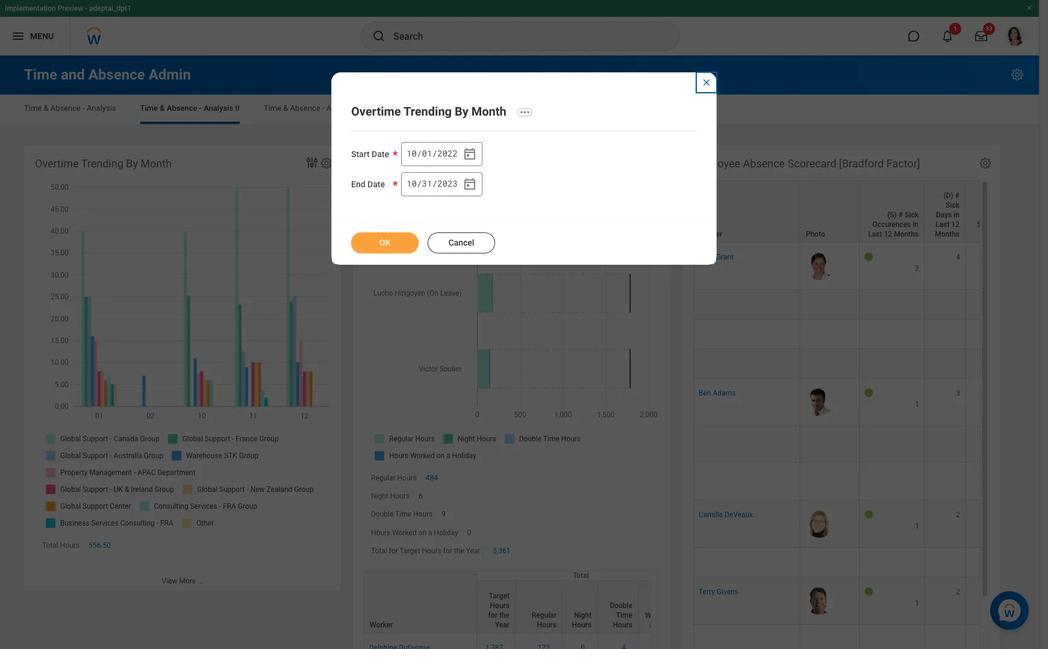 Task type: vqa. For each thing, say whether or not it's contained in the screenshot.
Solutions to the top
no



Task type: describe. For each thing, give the bounding box(es) containing it.
by inside "element"
[[126, 157, 138, 170]]

terry givens link
[[699, 585, 738, 596]]

givens
[[717, 588, 738, 596]]

start date
[[351, 149, 389, 159]]

yearly hours workers summary element
[[353, 146, 686, 649]]

ok
[[379, 238, 391, 248]]

worker button for photo
[[694, 181, 800, 242]]

time for time & absence - audit
[[264, 104, 281, 113]]

implementation preview -   adeptai_dpt1 banner
[[0, 0, 1039, 55]]

hours worked on a holiday button
[[639, 581, 685, 633]]

0 horizontal spatial admin
[[149, 66, 191, 83]]

months for days
[[935, 230, 960, 239]]

0 horizontal spatial night hours
[[371, 492, 410, 501]]

6
[[419, 492, 423, 501]]

photo button
[[801, 181, 859, 242]]

view more ...
[[162, 577, 203, 586]]

hours inside target hours for the year
[[490, 602, 510, 610]]

total for total hours
[[42, 542, 58, 550]]

worker for photo
[[699, 230, 722, 239]]

sick for occurences
[[905, 211, 919, 219]]

time for time and absence admin
[[24, 66, 57, 83]]

(s) # sick occurences in last 12 months button
[[860, 181, 924, 242]]

1 for terry givens
[[915, 599, 919, 608]]

6 button
[[419, 492, 425, 501]]

absence up start date
[[369, 104, 399, 113]]

time and absence admin main content
[[0, 55, 1048, 649]]

photo
[[806, 230, 825, 239]]

leah grant
[[699, 253, 734, 262]]

a inside popup button
[[649, 621, 653, 629]]

ok button
[[351, 233, 419, 254]]

and
[[61, 66, 85, 83]]

start
[[351, 149, 370, 159]]

row containing ben adams
[[693, 379, 1048, 427]]

0 horizontal spatial regular
[[371, 474, 396, 483]]

0 horizontal spatial hours worked on a holiday
[[371, 529, 458, 537]]

(s)
[[887, 211, 897, 219]]

absence for time & absence - analysis ii
[[167, 104, 197, 113]]

terry givens
[[699, 588, 738, 596]]

cancel
[[449, 238, 474, 248]]

month inside "dialog"
[[472, 104, 506, 119]]

terry
[[699, 588, 715, 596]]

target hours for the year button
[[477, 581, 515, 633]]

calendar image
[[463, 147, 477, 161]]

484 button
[[426, 474, 440, 483]]

on inside hours worked on a holiday
[[671, 611, 680, 620]]

0 vertical spatial night
[[371, 492, 388, 501]]

yearly
[[364, 157, 393, 170]]

night inside night hours
[[574, 611, 592, 620]]

1 horizontal spatial for
[[443, 547, 452, 555]]

2023
[[437, 178, 458, 189]]

...
[[198, 577, 203, 586]]

0 horizontal spatial the
[[454, 547, 464, 555]]

0 vertical spatial regular hours
[[371, 474, 417, 483]]

camille deveaux
[[699, 511, 753, 519]]

total button
[[477, 571, 685, 581]]

employee absence scorecard [bradford factor]
[[693, 157, 920, 170]]

days
[[936, 211, 952, 219]]

0 horizontal spatial worked
[[392, 529, 417, 537]]

night hours inside popup button
[[572, 611, 592, 629]]

0 horizontal spatial target
[[400, 547, 420, 555]]

12 for days
[[951, 221, 960, 229]]

last for occurences
[[868, 230, 882, 239]]

time for time & absence - analysis
[[24, 104, 42, 113]]

preview
[[58, 4, 83, 13]]

0 vertical spatial year
[[466, 547, 480, 555]]

camille
[[699, 511, 723, 519]]

implementation
[[5, 4, 56, 13]]

summary
[[470, 157, 516, 170]]

months for occurences
[[894, 230, 919, 239]]

night hours button
[[563, 581, 597, 633]]

employee's photo (ben adams) image
[[805, 389, 833, 416]]

adeptai_dpt1
[[89, 4, 131, 13]]

time admin
[[448, 104, 490, 113]]

adams
[[713, 389, 736, 398]]

overtime trending by month inside "dialog"
[[351, 104, 506, 119]]

end date
[[351, 179, 385, 189]]

bradford
[[984, 211, 1013, 219]]

hours inside overtime trending by month "element"
[[60, 542, 80, 550]]

in for occurences
[[913, 221, 919, 229]]

row containing target hours for the year
[[364, 581, 686, 634]]

for inside target hours for the year
[[488, 611, 498, 620]]

overtime trending by month element
[[24, 146, 341, 591]]

0 button
[[467, 528, 473, 538]]

regular hours button
[[516, 581, 562, 633]]

time for time & absence - analysis ii
[[140, 104, 158, 113]]

0 horizontal spatial a
[[428, 529, 432, 537]]

score
[[977, 221, 996, 229]]

total hours
[[42, 542, 80, 550]]

date for 10 / 01 / 2022
[[372, 149, 389, 159]]

12 for occurences
[[884, 230, 892, 239]]

- inside banner
[[85, 4, 87, 13]]

5,361 button
[[493, 546, 512, 556]]

31
[[422, 178, 432, 189]]

total for target hours for the year :
[[371, 547, 484, 555]]

(d) # sick days in last 12 months
[[935, 192, 960, 239]]

calendar image
[[463, 177, 477, 191]]

overtime trending by month inside "element"
[[35, 157, 172, 170]]

admin for time admin
[[467, 104, 490, 113]]

0 vertical spatial on
[[418, 529, 427, 537]]

date for 10 / 31 / 2023
[[368, 179, 385, 189]]

484
[[426, 474, 438, 483]]

total for total for target hours for the year :
[[371, 547, 387, 555]]

# for (s)
[[899, 211, 903, 219]]

grant
[[716, 253, 734, 262]]

year inside target hours for the year
[[495, 621, 510, 629]]

absence admin
[[369, 104, 424, 113]]

start date group
[[401, 142, 483, 166]]

1 for camille deveaux
[[915, 522, 919, 530]]

notifications large image
[[942, 30, 954, 42]]

0 vertical spatial double time hours
[[371, 510, 433, 519]]

ben adams link
[[699, 387, 736, 398]]

target hours for the year
[[488, 592, 510, 629]]

overtime trending by month link
[[351, 104, 506, 119]]

employee absence scorecard [bradford factor] element
[[683, 146, 1048, 649]]

trending inside overtime trending by month "dialog"
[[404, 104, 452, 119]]

4
[[956, 253, 960, 262]]

/ left 31
[[417, 178, 422, 189]]

0 horizontal spatial double
[[371, 510, 394, 519]]

absence right employee
[[743, 157, 785, 170]]

analysis for time & absence - analysis ii
[[204, 104, 233, 113]]

(d)
[[944, 192, 953, 200]]

worked inside popup button
[[645, 611, 670, 620]]

scorecard
[[788, 157, 837, 170]]

:
[[482, 547, 484, 555]]

configure this page image
[[1010, 67, 1025, 82]]

ben
[[699, 389, 711, 398]]

time for time admin
[[448, 104, 465, 113]]

- for time & absence - analysis
[[83, 104, 85, 113]]

bradford score  (s² x d) button
[[966, 181, 1018, 242]]



Task type: locate. For each thing, give the bounding box(es) containing it.
d)
[[1005, 230, 1013, 239]]

1 horizontal spatial &
[[160, 104, 165, 113]]

12 inside (d) # sick days in last 12 months
[[951, 221, 960, 229]]

1 horizontal spatial worker button
[[694, 181, 800, 242]]

# inside (s) # sick occurences in last 12 months
[[899, 211, 903, 219]]

12 inside (s) # sick occurences in last 12 months
[[884, 230, 892, 239]]

0 vertical spatial date
[[372, 149, 389, 159]]

10 / 01 / 2022
[[407, 148, 458, 159]]

view more ... link
[[24, 571, 341, 591]]

0 vertical spatial holiday
[[434, 529, 458, 537]]

view
[[162, 577, 177, 586]]

worked up hours worked on a holiday image
[[645, 611, 670, 620]]

1 horizontal spatial hours worked on a holiday
[[645, 602, 680, 629]]

2 horizontal spatial &
[[283, 104, 288, 113]]

search image
[[372, 29, 386, 43]]

employee's photo (terry givens) image
[[805, 587, 833, 615]]

# inside (d) # sick days in last 12 months
[[955, 192, 960, 200]]

1 vertical spatial regular
[[532, 611, 557, 620]]

1 vertical spatial last
[[868, 230, 882, 239]]

double time hours inside popup button
[[610, 602, 633, 629]]

last down occurences
[[868, 230, 882, 239]]

5,361
[[493, 547, 511, 555]]

target down 6
[[400, 547, 420, 555]]

the inside target hours for the year
[[499, 611, 510, 620]]

months down days
[[935, 230, 960, 239]]

1 vertical spatial the
[[499, 611, 510, 620]]

a up total for target hours for the year :
[[428, 529, 432, 537]]

0 horizontal spatial trending
[[81, 157, 123, 170]]

a up hours worked on a holiday image
[[649, 621, 653, 629]]

1 horizontal spatial night
[[574, 611, 592, 620]]

0 horizontal spatial last
[[868, 230, 882, 239]]

on up hours worked on a holiday image
[[671, 611, 680, 620]]

1 vertical spatial night hours
[[572, 611, 592, 629]]

1 horizontal spatial trending
[[404, 104, 452, 119]]

night
[[371, 492, 388, 501], [574, 611, 592, 620]]

& for time & absence - audit
[[283, 104, 288, 113]]

1 vertical spatial worker
[[370, 621, 393, 629]]

night left 6
[[371, 492, 388, 501]]

1 horizontal spatial regular
[[532, 611, 557, 620]]

for
[[389, 547, 398, 555], [443, 547, 452, 555], [488, 611, 498, 620]]

more
[[179, 577, 196, 586]]

sick inside (d) # sick days in last 12 months
[[946, 201, 960, 210]]

1 horizontal spatial night hours
[[572, 611, 592, 629]]

1 vertical spatial target
[[489, 592, 510, 601]]

1 vertical spatial 1
[[915, 522, 919, 530]]

(s) # sick occurences in last 12 months
[[868, 211, 919, 239]]

overtime trending by month dialog
[[331, 72, 717, 265]]

total inside popup button
[[573, 572, 589, 580]]

& for time & absence - analysis ii
[[160, 104, 165, 113]]

1 vertical spatial worked
[[645, 611, 670, 620]]

ii
[[235, 104, 240, 113]]

double time hours down 6
[[371, 510, 433, 519]]

1 vertical spatial regular hours
[[532, 611, 557, 629]]

employee's photo (leah grant) image
[[805, 252, 833, 280]]

1 10 from the top
[[407, 148, 417, 159]]

10 left 31
[[407, 178, 417, 189]]

1 vertical spatial by
[[126, 157, 138, 170]]

in inside (d) # sick days in last 12 months
[[954, 211, 960, 219]]

by inside "dialog"
[[455, 104, 469, 119]]

1 analysis from the left
[[87, 104, 116, 113]]

in right days
[[954, 211, 960, 219]]

1 vertical spatial double
[[610, 602, 633, 610]]

ben adams
[[699, 389, 736, 398]]

date right start
[[372, 149, 389, 159]]

# right (s)
[[899, 211, 903, 219]]

1 horizontal spatial year
[[495, 621, 510, 629]]

01
[[422, 148, 432, 159]]

0 vertical spatial target
[[400, 547, 420, 555]]

1 & from the left
[[44, 104, 48, 113]]

1 horizontal spatial by
[[455, 104, 469, 119]]

/ left 01
[[417, 148, 422, 159]]

tab list inside time and absence admin main content
[[12, 95, 1027, 124]]

0 vertical spatial worked
[[392, 529, 417, 537]]

0 horizontal spatial year
[[466, 547, 480, 555]]

0
[[467, 529, 471, 537]]

close view security group image
[[702, 78, 711, 87]]

1 horizontal spatial month
[[472, 104, 506, 119]]

0 horizontal spatial month
[[141, 157, 172, 170]]

in right occurences
[[913, 221, 919, 229]]

2 analysis from the left
[[204, 104, 233, 113]]

regular left 'night hours' popup button
[[532, 611, 557, 620]]

in for days
[[954, 211, 960, 219]]

close environment banner image
[[1026, 4, 1033, 11]]

holiday down 9 'button'
[[434, 529, 458, 537]]

sick for days
[[946, 201, 960, 210]]

bradford score  (s² x d)
[[977, 211, 1013, 239]]

2 horizontal spatial admin
[[467, 104, 490, 113]]

2 horizontal spatial for
[[488, 611, 498, 620]]

0 vertical spatial in
[[954, 211, 960, 219]]

regular hours left 'night hours' popup button
[[532, 611, 557, 629]]

0 horizontal spatial overtime
[[35, 157, 79, 170]]

in
[[954, 211, 960, 219], [913, 221, 919, 229]]

sick right (s)
[[905, 211, 919, 219]]

absence down "and"
[[50, 104, 81, 113]]

end date group
[[401, 172, 483, 196]]

overtime inside "element"
[[35, 157, 79, 170]]

tab list containing time & absence - analysis
[[12, 95, 1027, 124]]

time & absence - analysis
[[24, 104, 116, 113]]

1 for ben adams
[[915, 401, 919, 409]]

months inside (s) # sick occurences in last 12 months
[[894, 230, 919, 239]]

last for days
[[936, 221, 950, 229]]

cancel button
[[428, 233, 495, 254]]

leah
[[699, 253, 714, 262]]

3 1 from the top
[[915, 599, 919, 608]]

0 vertical spatial double
[[371, 510, 394, 519]]

regular hours inside popup button
[[532, 611, 557, 629]]

0 vertical spatial month
[[472, 104, 506, 119]]

factor]
[[887, 157, 920, 170]]

0 vertical spatial sick
[[946, 201, 960, 210]]

end
[[351, 179, 365, 189]]

admin up calendar icon
[[467, 104, 490, 113]]

1 horizontal spatial overtime trending by month
[[351, 104, 506, 119]]

profile logan mcneil element
[[998, 23, 1032, 49]]

0 vertical spatial overtime trending by month
[[351, 104, 506, 119]]

0 horizontal spatial holiday
[[434, 529, 458, 537]]

double time hours left hours worked on a holiday popup button
[[610, 602, 633, 629]]

analysis for time & absence - analysis
[[87, 104, 116, 113]]

556.50 button
[[89, 541, 113, 551]]

overtime down time & absence - analysis
[[35, 157, 79, 170]]

inbox large image
[[975, 30, 987, 42]]

# for (d)
[[955, 192, 960, 200]]

worker
[[699, 230, 722, 239], [370, 621, 393, 629]]

1 vertical spatial holiday
[[655, 621, 680, 629]]

worker button
[[694, 181, 800, 242], [364, 571, 476, 633]]

absence left ii
[[167, 104, 197, 113]]

- right preview
[[85, 4, 87, 13]]

0 horizontal spatial worker
[[370, 621, 393, 629]]

hours worked on a holiday up hours worked on a holiday image
[[645, 602, 680, 629]]

3
[[956, 389, 960, 398]]

leah grant link
[[699, 251, 734, 262]]

worker for total
[[370, 621, 393, 629]]

/ right 31
[[432, 178, 437, 189]]

overtime right audit
[[351, 104, 401, 119]]

admin up 'time & absence - analysis ii'
[[149, 66, 191, 83]]

0 horizontal spatial analysis
[[87, 104, 116, 113]]

1 horizontal spatial on
[[671, 611, 680, 620]]

1 horizontal spatial admin
[[401, 104, 424, 113]]

12 down days
[[951, 221, 960, 229]]

1 horizontal spatial months
[[935, 230, 960, 239]]

worker button for total
[[364, 571, 476, 633]]

1 vertical spatial overtime
[[35, 157, 79, 170]]

worker button down total for target hours for the year :
[[364, 571, 476, 633]]

1 horizontal spatial 12
[[951, 221, 960, 229]]

tab list
[[12, 95, 1027, 124]]

year left regular hours popup button
[[495, 621, 510, 629]]

1 vertical spatial on
[[671, 611, 680, 620]]

holiday
[[434, 529, 458, 537], [655, 621, 680, 629]]

10 inside start date group
[[407, 148, 417, 159]]

12 down occurences
[[884, 230, 892, 239]]

0 horizontal spatial overtime trending by month
[[35, 157, 172, 170]]

0 horizontal spatial by
[[126, 157, 138, 170]]

row containing terry givens
[[693, 577, 1048, 625]]

sick down (d)
[[946, 201, 960, 210]]

0 horizontal spatial double time hours
[[371, 510, 433, 519]]

target inside target hours for the year
[[489, 592, 510, 601]]

analysis down the time and absence admin
[[87, 104, 116, 113]]

employee's photo (camille deveaux) image
[[805, 510, 833, 538]]

date right end
[[368, 179, 385, 189]]

workers
[[428, 157, 467, 170]]

1 horizontal spatial total
[[371, 547, 387, 555]]

1 horizontal spatial worked
[[645, 611, 670, 620]]

row
[[693, 180, 1048, 243], [693, 243, 1048, 290], [693, 290, 1048, 320], [693, 320, 1048, 350], [693, 350, 1048, 379], [693, 379, 1048, 427], [693, 427, 1048, 463], [693, 463, 1048, 500], [693, 500, 1048, 548], [693, 548, 1048, 577], [364, 570, 686, 634], [693, 577, 1048, 625], [364, 581, 686, 634], [693, 625, 1048, 649], [364, 634, 686, 649]]

0 vertical spatial the
[[454, 547, 464, 555]]

1 horizontal spatial last
[[936, 221, 950, 229]]

0 horizontal spatial regular hours
[[371, 474, 417, 483]]

0 horizontal spatial sick
[[905, 211, 919, 219]]

0 horizontal spatial months
[[894, 230, 919, 239]]

1 vertical spatial in
[[913, 221, 919, 229]]

1 horizontal spatial in
[[954, 211, 960, 219]]

double time hours
[[371, 510, 433, 519], [610, 602, 633, 629]]

1 vertical spatial a
[[649, 621, 653, 629]]

employee
[[693, 157, 740, 170]]

0 vertical spatial by
[[455, 104, 469, 119]]

time & absence - analysis ii
[[140, 104, 240, 113]]

1 horizontal spatial the
[[499, 611, 510, 620]]

analysis left ii
[[204, 104, 233, 113]]

regular inside popup button
[[532, 611, 557, 620]]

absence left audit
[[290, 104, 320, 113]]

2 1 from the top
[[915, 522, 919, 530]]

last
[[936, 221, 950, 229], [868, 230, 882, 239]]

holiday up hours worked on a holiday image
[[655, 621, 680, 629]]

worker inside the employee absence scorecard [bradford factor] element
[[699, 230, 722, 239]]

0 vertical spatial a
[[428, 529, 432, 537]]

month
[[472, 104, 506, 119], [141, 157, 172, 170]]

hours worked on a holiday inside popup button
[[645, 602, 680, 629]]

1 1 from the top
[[915, 401, 919, 409]]

time and absence admin
[[24, 66, 191, 83]]

the left :
[[454, 547, 464, 555]]

month inside "element"
[[141, 157, 172, 170]]

hours inside regular hours
[[537, 621, 557, 629]]

0 horizontal spatial &
[[44, 104, 48, 113]]

1 vertical spatial hours worked on a holiday
[[645, 602, 680, 629]]

audit
[[326, 104, 345, 113]]

yearly hours workers summary
[[364, 157, 516, 170]]

target
[[400, 547, 420, 555], [489, 592, 510, 601]]

regular left 484
[[371, 474, 396, 483]]

night hours left 6
[[371, 492, 410, 501]]

1 horizontal spatial double time hours
[[610, 602, 633, 629]]

worked up total for target hours for the year :
[[392, 529, 417, 537]]

night hours left double time hours popup button
[[572, 611, 592, 629]]

row containing (d) # sick days in last 12 months
[[693, 180, 1048, 243]]

on
[[418, 529, 427, 537], [671, 611, 680, 620]]

total
[[42, 542, 58, 550], [371, 547, 387, 555], [573, 572, 589, 580]]

hours worked on a holiday image
[[643, 643, 680, 649]]

/
[[417, 148, 422, 159], [432, 148, 437, 159], [417, 178, 422, 189], [432, 178, 437, 189]]

row containing total
[[364, 570, 686, 634]]

1 vertical spatial 10
[[407, 178, 417, 189]]

0 horizontal spatial on
[[418, 529, 427, 537]]

# right (d)
[[955, 192, 960, 200]]

2 vertical spatial 1
[[915, 599, 919, 608]]

hours worked on a holiday up total for target hours for the year :
[[371, 529, 458, 537]]

0 horizontal spatial 12
[[884, 230, 892, 239]]

(s²
[[998, 221, 1007, 229]]

- for time & absence - audit
[[322, 104, 324, 113]]

year
[[466, 547, 480, 555], [495, 621, 510, 629]]

0 vertical spatial trending
[[404, 104, 452, 119]]

trending inside overtime trending by month "element"
[[81, 157, 123, 170]]

sick
[[946, 201, 960, 210], [905, 211, 919, 219]]

admin for absence admin
[[401, 104, 424, 113]]

1 horizontal spatial sick
[[946, 201, 960, 210]]

1 horizontal spatial target
[[489, 592, 510, 601]]

overtime trending by month
[[351, 104, 506, 119], [35, 157, 172, 170]]

worker button up 'grant'
[[694, 181, 800, 242]]

row containing leah grant
[[693, 243, 1048, 290]]

1 months from the left
[[894, 230, 919, 239]]

implementation preview -   adeptai_dpt1
[[5, 4, 131, 13]]

the left regular hours popup button
[[499, 611, 510, 620]]

double left hours worked on a holiday popup button
[[610, 602, 633, 610]]

time
[[24, 66, 57, 83], [24, 104, 42, 113], [140, 104, 158, 113], [264, 104, 281, 113], [448, 104, 465, 113], [395, 510, 411, 519], [616, 611, 633, 620]]

occurences
[[873, 221, 911, 229]]

deveaux
[[725, 511, 753, 519]]

10 for 10 / 01 / 2022
[[407, 148, 417, 159]]

overtime inside "dialog"
[[351, 104, 401, 119]]

last inside (d) # sick days in last 12 months
[[936, 221, 950, 229]]

10 for 10 / 31 / 2023
[[407, 178, 417, 189]]

on up total for target hours for the year :
[[418, 529, 427, 537]]

absence for time and absence admin
[[88, 66, 145, 83]]

0 vertical spatial regular
[[371, 474, 396, 483]]

admin up 01
[[401, 104, 424, 113]]

[bradford
[[839, 157, 884, 170]]

2 horizontal spatial total
[[573, 572, 589, 580]]

x
[[1009, 221, 1013, 229]]

1 vertical spatial overtime trending by month
[[35, 157, 172, 170]]

3 & from the left
[[283, 104, 288, 113]]

- down "and"
[[83, 104, 85, 113]]

12
[[951, 221, 960, 229], [884, 230, 892, 239]]

2 & from the left
[[160, 104, 165, 113]]

0 horizontal spatial total
[[42, 542, 58, 550]]

absence right "and"
[[88, 66, 145, 83]]

0 horizontal spatial for
[[389, 547, 398, 555]]

- left audit
[[322, 104, 324, 113]]

absence
[[88, 66, 145, 83], [50, 104, 81, 113], [167, 104, 197, 113], [290, 104, 320, 113], [369, 104, 399, 113], [743, 157, 785, 170]]

double up total for target hours for the year :
[[371, 510, 394, 519]]

1 vertical spatial date
[[368, 179, 385, 189]]

admin
[[149, 66, 191, 83], [401, 104, 424, 113], [467, 104, 490, 113]]

time inside popup button
[[616, 611, 633, 620]]

in inside (s) # sick occurences in last 12 months
[[913, 221, 919, 229]]

sick inside (s) # sick occurences in last 12 months
[[905, 211, 919, 219]]

absence for time & absence - analysis
[[50, 104, 81, 113]]

double time hours button
[[598, 581, 638, 633]]

months down occurences
[[894, 230, 919, 239]]

time & absence - audit
[[264, 104, 345, 113]]

date
[[372, 149, 389, 159], [368, 179, 385, 189]]

& for time & absence - analysis
[[44, 104, 48, 113]]

1 vertical spatial #
[[899, 211, 903, 219]]

0 horizontal spatial in
[[913, 221, 919, 229]]

double inside popup button
[[610, 602, 633, 610]]

/ right 01
[[432, 148, 437, 159]]

the
[[454, 547, 464, 555], [499, 611, 510, 620]]

9
[[442, 510, 446, 519]]

1 horizontal spatial analysis
[[204, 104, 233, 113]]

regular hours left 484
[[371, 474, 417, 483]]

months inside (d) # sick days in last 12 months 'popup button'
[[935, 230, 960, 239]]

0 vertical spatial worker
[[699, 230, 722, 239]]

556.50
[[89, 542, 111, 550]]

row containing camille deveaux
[[693, 500, 1048, 548]]

10 / 31 / 2023
[[407, 178, 458, 189]]

2 10 from the top
[[407, 178, 417, 189]]

camille deveaux link
[[699, 508, 753, 519]]

last inside (s) # sick occurences in last 12 months
[[868, 230, 882, 239]]

2 months from the left
[[935, 230, 960, 239]]

1 vertical spatial 12
[[884, 230, 892, 239]]

0 horizontal spatial worker button
[[364, 571, 476, 633]]

year left :
[[466, 547, 480, 555]]

1 vertical spatial trending
[[81, 157, 123, 170]]

target left regular hours popup button
[[489, 592, 510, 601]]

1 horizontal spatial worker
[[699, 230, 722, 239]]

10 inside end date group
[[407, 178, 417, 189]]

analysis
[[87, 104, 116, 113], [204, 104, 233, 113]]

(d) # sick days in last 12 months button
[[925, 181, 965, 242]]

2022
[[437, 148, 458, 159]]

9 button
[[442, 510, 448, 520]]

last down days
[[936, 221, 950, 229]]

total inside overtime trending by month "element"
[[42, 542, 58, 550]]

holiday inside hours worked on a holiday
[[655, 621, 680, 629]]

overtime
[[351, 104, 401, 119], [35, 157, 79, 170]]

absence for time & absence - audit
[[290, 104, 320, 113]]

0 vertical spatial 1
[[915, 401, 919, 409]]

regular
[[371, 474, 396, 483], [532, 611, 557, 620]]

0 vertical spatial 12
[[951, 221, 960, 229]]

- left ii
[[199, 104, 202, 113]]

10 left 01
[[407, 148, 417, 159]]

cell
[[693, 290, 801, 320], [801, 290, 860, 320], [860, 290, 925, 320], [925, 290, 966, 320], [966, 290, 1019, 320], [693, 320, 801, 350], [801, 320, 860, 350], [860, 320, 925, 350], [925, 320, 966, 350], [966, 320, 1019, 350], [693, 350, 801, 379], [801, 350, 860, 379], [860, 350, 925, 379], [925, 350, 966, 379], [966, 350, 1019, 379], [693, 427, 801, 463], [801, 427, 860, 463], [860, 427, 925, 463], [925, 427, 966, 463], [966, 427, 1019, 463], [693, 463, 801, 500], [801, 463, 860, 500], [860, 463, 925, 500], [925, 463, 966, 500], [966, 463, 1019, 500], [693, 548, 801, 577], [801, 548, 860, 577], [860, 548, 925, 577], [925, 548, 966, 577], [966, 548, 1019, 577], [693, 625, 801, 649], [801, 625, 860, 649], [860, 625, 925, 649], [925, 625, 966, 649], [966, 625, 1019, 649]]

night left double time hours popup button
[[574, 611, 592, 620]]

- for time & absence - analysis ii
[[199, 104, 202, 113]]



